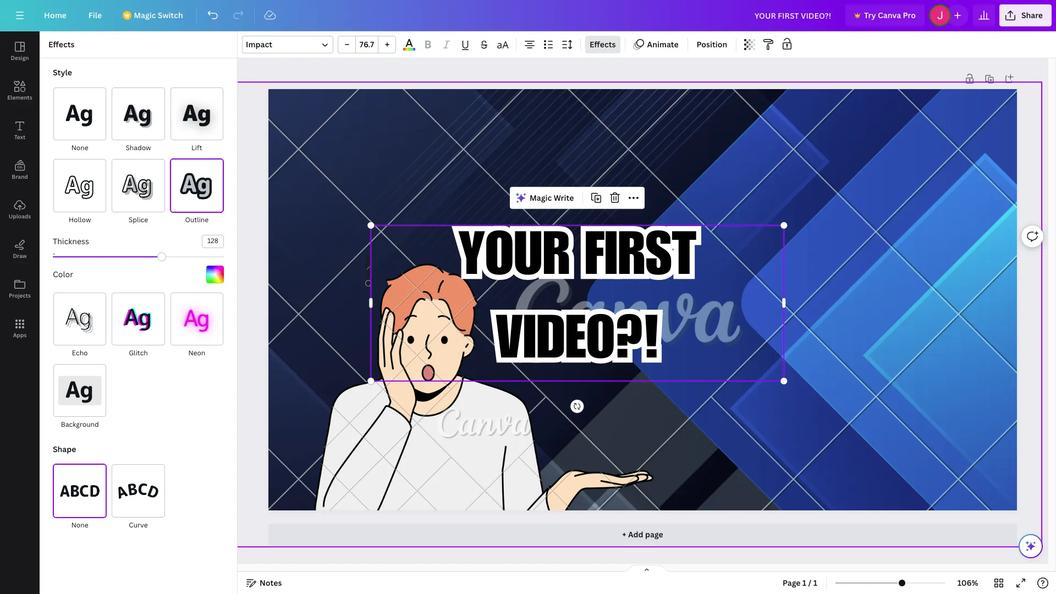 Task type: locate. For each thing, give the bounding box(es) containing it.
none
[[71, 143, 88, 153], [71, 520, 88, 530]]

magic for magic switch
[[134, 10, 156, 20]]

glitch
[[129, 348, 148, 358]]

none button
[[53, 87, 107, 154], [53, 464, 107, 531]]

neon button
[[170, 292, 224, 359]]

1 horizontal spatial magic
[[530, 193, 552, 203]]

1 right /
[[814, 578, 818, 588]]

echo button
[[53, 292, 107, 359]]

animate
[[647, 39, 679, 50]]

1 left /
[[803, 578, 807, 588]]

none button for style
[[53, 87, 107, 154]]

shape
[[53, 444, 76, 455]]

0 horizontal spatial 1
[[803, 578, 807, 588]]

text button
[[0, 111, 40, 150]]

#ffffff image
[[206, 266, 224, 283]]

glitch button
[[111, 292, 165, 359]]

1 vertical spatial magic
[[530, 193, 552, 203]]

effects
[[48, 39, 75, 50], [590, 39, 616, 50]]

magic inside main menu bar
[[134, 10, 156, 20]]

2 1 from the left
[[814, 578, 818, 588]]

0 vertical spatial magic
[[134, 10, 156, 20]]

first
[[585, 231, 696, 291], [585, 231, 696, 291]]

magic left switch
[[134, 10, 156, 20]]

0 horizontal spatial effects
[[48, 39, 75, 50]]

uploads button
[[0, 190, 40, 229]]

magic
[[134, 10, 156, 20], [530, 193, 552, 203]]

1 none button from the top
[[53, 87, 107, 154]]

group
[[338, 36, 396, 53]]

splice button
[[111, 159, 165, 226]]

neon
[[188, 348, 205, 358]]

1 horizontal spatial effects
[[590, 39, 616, 50]]

write
[[554, 193, 574, 203]]

1
[[803, 578, 807, 588], [814, 578, 818, 588]]

brand button
[[0, 150, 40, 190]]

2 none button from the top
[[53, 464, 107, 531]]

outline
[[185, 215, 209, 224]]

2 none from the top
[[71, 520, 88, 530]]

share
[[1022, 10, 1043, 20]]

your
[[459, 231, 570, 291], [459, 231, 570, 291]]

0 vertical spatial none
[[71, 143, 88, 153]]

none inside shape "element"
[[71, 520, 88, 530]]

text
[[14, 133, 25, 141]]

0 vertical spatial none button
[[53, 87, 107, 154]]

projects
[[9, 292, 31, 299]]

effects up 'style'
[[48, 39, 75, 50]]

magic for magic write
[[530, 193, 552, 203]]

effects button
[[585, 36, 620, 53]]

home
[[44, 10, 66, 20]]

switch
[[158, 10, 183, 20]]

none button down shape
[[53, 464, 107, 531]]

page 1 / 1
[[783, 578, 818, 588]]

Thickness text field
[[202, 235, 223, 247]]

+ add page button
[[268, 524, 1017, 546]]

1 vertical spatial none
[[71, 520, 88, 530]]

notes button
[[242, 574, 286, 592]]

0 horizontal spatial magic
[[134, 10, 156, 20]]

none button for shape
[[53, 464, 107, 531]]

design button
[[0, 31, 40, 71]]

share button
[[1000, 4, 1052, 26]]

draw button
[[0, 229, 40, 269]]

1 1 from the left
[[803, 578, 807, 588]]

video?!
[[496, 314, 659, 375], [496, 314, 659, 375]]

106% button
[[950, 574, 986, 592]]

style element
[[48, 67, 224, 431]]

1 horizontal spatial 1
[[814, 578, 818, 588]]

2 effects from the left
[[590, 39, 616, 50]]

/
[[809, 578, 812, 588]]

splice
[[129, 215, 148, 224]]

lift
[[191, 143, 202, 153]]

none button down 'style'
[[53, 87, 107, 154]]

outline button
[[170, 159, 224, 226]]

magic write button
[[512, 189, 578, 207]]

notes
[[260, 578, 282, 588]]

shape element
[[53, 444, 224, 531]]

shadow
[[126, 143, 151, 153]]

magic left write
[[530, 193, 552, 203]]

brand
[[12, 173, 28, 180]]

+
[[622, 529, 626, 540]]

design
[[11, 54, 29, 62]]

try canva pro button
[[846, 4, 925, 26]]

page
[[783, 578, 801, 588]]

curve button
[[111, 464, 165, 531]]

none inside style element
[[71, 143, 88, 153]]

position
[[697, 39, 728, 50]]

1 none from the top
[[71, 143, 88, 153]]

effects left animate popup button
[[590, 39, 616, 50]]

canva assistant image
[[1024, 540, 1038, 553]]

none button inside shape "element"
[[53, 464, 107, 531]]

your first video?!
[[459, 231, 696, 375], [459, 231, 696, 375]]

main menu bar
[[0, 0, 1056, 31]]

1 vertical spatial none button
[[53, 464, 107, 531]]



Task type: vqa. For each thing, say whether or not it's contained in the screenshot.
'Card, invites & stationery' Button
no



Task type: describe. For each thing, give the bounding box(es) containing it.
+ add page
[[622, 529, 663, 540]]

try
[[864, 10, 876, 20]]

side panel tab list
[[0, 31, 40, 348]]

file
[[88, 10, 102, 20]]

uploads
[[9, 212, 31, 220]]

style
[[53, 67, 72, 78]]

effects inside popup button
[[590, 39, 616, 50]]

try canva pro
[[864, 10, 916, 20]]

curve
[[129, 520, 148, 530]]

background button
[[53, 364, 107, 431]]

impact button
[[242, 36, 333, 53]]

Design title text field
[[746, 4, 841, 26]]

color range image
[[403, 48, 415, 51]]

magic switch button
[[115, 4, 192, 26]]

show pages image
[[621, 564, 673, 573]]

106%
[[958, 578, 978, 588]]

magic switch
[[134, 10, 183, 20]]

pro
[[903, 10, 916, 20]]

none for style
[[71, 143, 88, 153]]

canva
[[878, 10, 901, 20]]

1 effects from the left
[[48, 39, 75, 50]]

home link
[[35, 4, 75, 26]]

projects button
[[0, 269, 40, 309]]

apps button
[[0, 309, 40, 348]]

none for shape
[[71, 520, 88, 530]]

page
[[645, 529, 663, 540]]

– – number field
[[359, 39, 375, 50]]

background
[[61, 420, 99, 429]]

impact
[[246, 39, 272, 50]]

lift button
[[170, 87, 224, 154]]

add
[[628, 529, 644, 540]]

hollow button
[[53, 159, 107, 226]]

animate button
[[630, 36, 683, 53]]

elements
[[7, 94, 32, 101]]

apps
[[13, 331, 27, 339]]

shadow button
[[111, 87, 165, 154]]

magic write
[[530, 193, 574, 203]]

draw
[[13, 252, 27, 260]]

echo
[[72, 348, 88, 358]]

color
[[53, 269, 73, 279]]

elements button
[[0, 71, 40, 111]]

file button
[[80, 4, 111, 26]]

thickness
[[53, 236, 89, 246]]

hollow
[[69, 215, 91, 224]]

position button
[[692, 36, 732, 53]]



